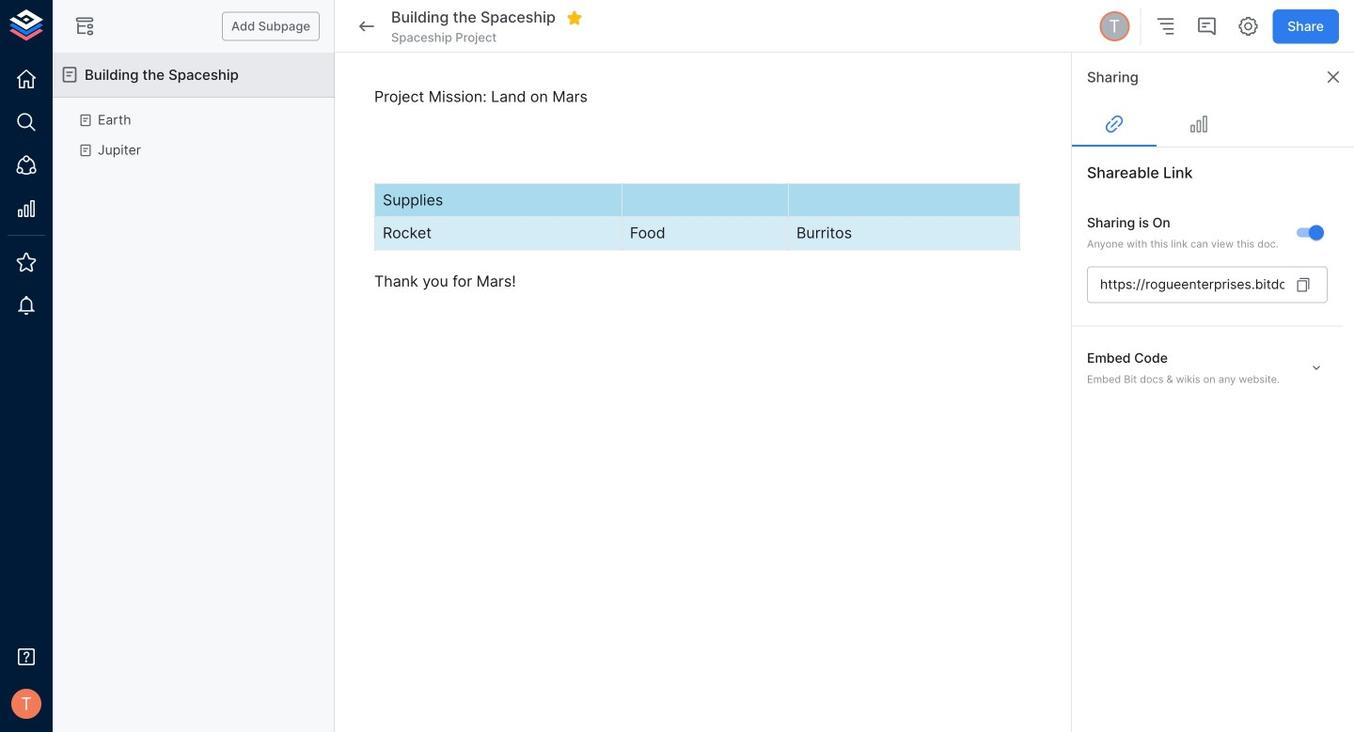 Task type: locate. For each thing, give the bounding box(es) containing it.
comments image
[[1196, 15, 1218, 38]]

hide wiki image
[[73, 15, 96, 38]]

None text field
[[1087, 266, 1285, 303]]

tab list
[[1072, 102, 1355, 147]]

go back image
[[356, 15, 378, 38]]



Task type: vqa. For each thing, say whether or not it's contained in the screenshot.
1st Unpin image
no



Task type: describe. For each thing, give the bounding box(es) containing it.
settings image
[[1237, 15, 1260, 38]]

remove favorite image
[[566, 9, 583, 26]]

table of contents image
[[1154, 15, 1177, 38]]



